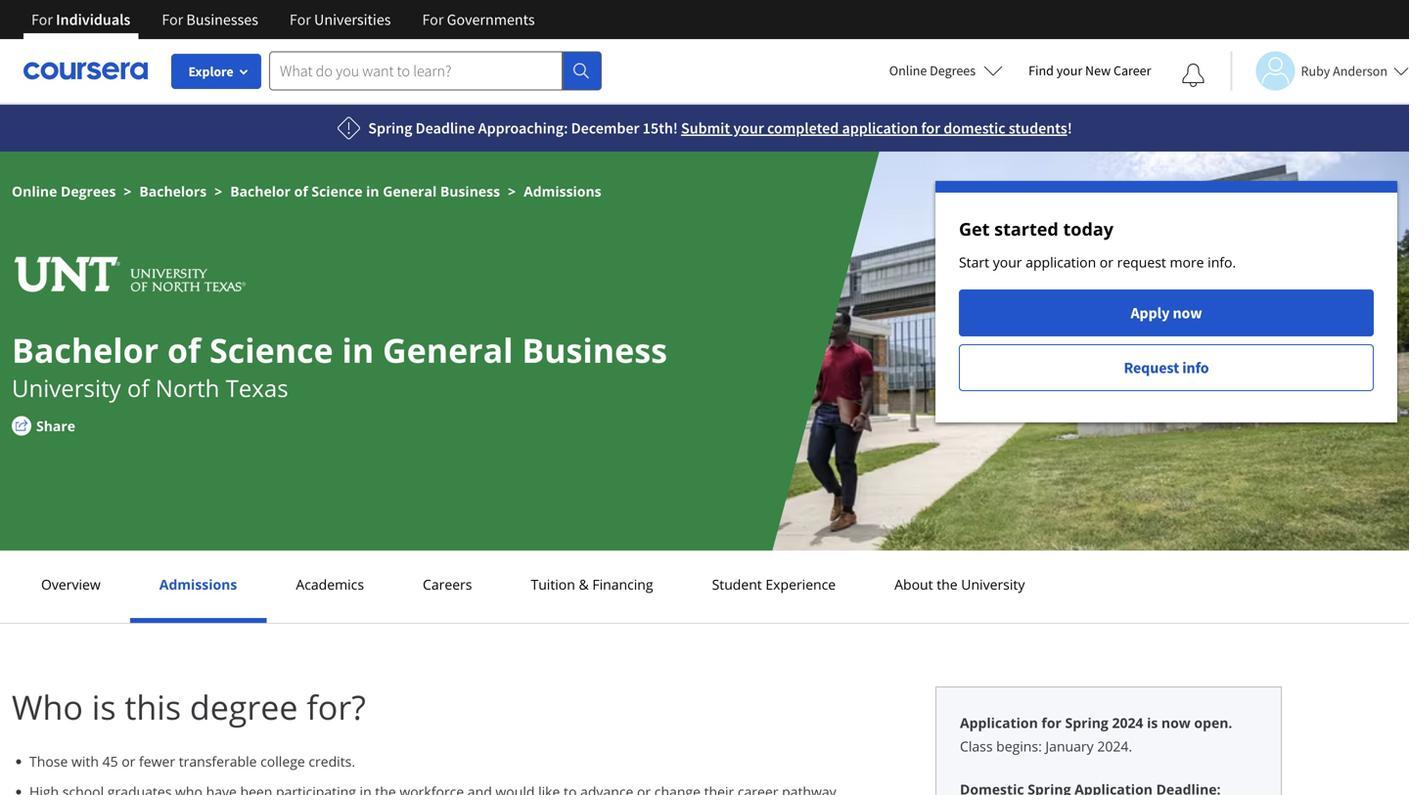Task type: describe. For each thing, give the bounding box(es) containing it.
0 vertical spatial for
[[921, 118, 940, 138]]

info.
[[1208, 253, 1236, 272]]

about the university
[[895, 575, 1025, 594]]

bachelor of science in general business university of north texas
[[12, 327, 667, 404]]

spring inside the "application for spring 2024 is now open. class begins: january 2024."
[[1065, 714, 1109, 732]]

2024
[[1112, 714, 1143, 732]]

today
[[1063, 217, 1114, 241]]

open.
[[1194, 714, 1232, 732]]

explore
[[188, 63, 233, 80]]

online degrees button
[[874, 49, 1019, 92]]

0 horizontal spatial your
[[733, 118, 764, 138]]

1 horizontal spatial admissions
[[524, 182, 601, 201]]

careers
[[423, 575, 472, 594]]

university of north texas image
[[12, 251, 247, 298]]

15th!
[[643, 118, 678, 138]]

request
[[1124, 358, 1179, 378]]

bachelor inside bachelor of science in general business university of north texas
[[12, 327, 159, 373]]

find your new career
[[1029, 62, 1151, 79]]

about the university link
[[889, 575, 1031, 594]]

degree
[[190, 684, 298, 730]]

spring deadline approaching: december 15th! submit your completed application for domestic students !
[[368, 118, 1072, 138]]

student experience link
[[706, 575, 842, 594]]

now inside the "application for spring 2024 is now open. class begins: january 2024."
[[1161, 714, 1191, 732]]

who
[[12, 684, 83, 730]]

0 horizontal spatial is
[[92, 684, 116, 730]]

submit your completed application for domestic students link
[[681, 118, 1067, 138]]

request
[[1117, 253, 1166, 272]]

!
[[1067, 118, 1072, 138]]

ruby anderson
[[1301, 62, 1388, 80]]

online degrees > bachelors > bachelor of science in general business > admissions
[[12, 182, 601, 201]]

2 > from the left
[[214, 182, 222, 201]]

0 horizontal spatial of
[[127, 372, 149, 404]]

overview
[[41, 575, 101, 594]]

0 vertical spatial application
[[842, 118, 918, 138]]

ruby anderson button
[[1231, 51, 1409, 91]]

tuition & financing
[[531, 575, 653, 594]]

students
[[1009, 118, 1067, 138]]

credits.
[[309, 753, 355, 771]]

deadline
[[416, 118, 475, 138]]

find your new career link
[[1019, 59, 1161, 83]]

online degrees
[[889, 62, 976, 79]]

bachelors link
[[139, 182, 207, 201]]

3 > from the left
[[508, 182, 516, 201]]

apply now
[[1131, 303, 1202, 323]]

online for online degrees > bachelors > bachelor of science in general business > admissions
[[12, 182, 57, 201]]

the
[[937, 575, 958, 594]]

started
[[994, 217, 1059, 241]]

individuals
[[56, 10, 130, 29]]

1 > from the left
[[124, 182, 132, 201]]

who is this degree for?
[[12, 684, 366, 730]]

1 vertical spatial admissions
[[159, 575, 237, 594]]

&
[[579, 575, 589, 594]]

0 vertical spatial in
[[366, 182, 379, 201]]

request info
[[1124, 358, 1209, 378]]

get started today
[[959, 217, 1114, 241]]

for universities
[[290, 10, 391, 29]]

for inside the "application for spring 2024 is now open. class begins: january 2024."
[[1042, 714, 1062, 732]]

ruby
[[1301, 62, 1330, 80]]

financing
[[592, 575, 653, 594]]

january
[[1046, 737, 1094, 756]]

or for request
[[1100, 253, 1114, 272]]

december
[[571, 118, 639, 138]]

governments
[[447, 10, 535, 29]]

get
[[959, 217, 990, 241]]

begins:
[[996, 737, 1042, 756]]

1 horizontal spatial of
[[167, 327, 201, 373]]

your for find
[[1057, 62, 1083, 79]]

find
[[1029, 62, 1054, 79]]

academics link
[[290, 575, 370, 594]]

start your application or request more info.
[[959, 253, 1236, 272]]

experience
[[766, 575, 836, 594]]

degrees for online degrees
[[930, 62, 976, 79]]

1 vertical spatial university
[[961, 575, 1025, 594]]

student
[[712, 575, 762, 594]]

in inside bachelor of science in general business university of north texas
[[342, 327, 374, 373]]

degrees for online degrees > bachelors > bachelor of science in general business > admissions
[[61, 182, 116, 201]]

show notifications image
[[1182, 64, 1205, 87]]

science inside bachelor of science in general business university of north texas
[[209, 327, 333, 373]]



Task type: locate. For each thing, give the bounding box(es) containing it.
2024.
[[1097, 737, 1132, 756]]

college
[[260, 753, 305, 771]]

admissions link
[[153, 575, 243, 594]]

list item
[[29, 782, 935, 796]]

> right bachelors link
[[214, 182, 222, 201]]

student experience
[[712, 575, 836, 594]]

business inside bachelor of science in general business university of north texas
[[522, 327, 667, 373]]

1 horizontal spatial is
[[1147, 714, 1158, 732]]

those with 45 or fewer transferable college credits. list
[[20, 752, 935, 796]]

your for start
[[993, 253, 1022, 272]]

1 horizontal spatial bachelor
[[230, 182, 291, 201]]

1 vertical spatial spring
[[1065, 714, 1109, 732]]

universities
[[314, 10, 391, 29]]

those with 45 or fewer transferable college credits. list item
[[29, 752, 935, 772]]

for up the 'january'
[[1042, 714, 1062, 732]]

0 vertical spatial degrees
[[930, 62, 976, 79]]

of
[[294, 182, 308, 201], [167, 327, 201, 373], [127, 372, 149, 404]]

now
[[1173, 303, 1202, 323], [1161, 714, 1191, 732]]

science
[[312, 182, 363, 201], [209, 327, 333, 373]]

domestic
[[944, 118, 1006, 138]]

for for universities
[[290, 10, 311, 29]]

new
[[1085, 62, 1111, 79]]

degrees inside popup button
[[930, 62, 976, 79]]

1 vertical spatial business
[[522, 327, 667, 373]]

for for individuals
[[31, 10, 53, 29]]

0 vertical spatial or
[[1100, 253, 1114, 272]]

1 horizontal spatial business
[[522, 327, 667, 373]]

for for businesses
[[162, 10, 183, 29]]

1 vertical spatial science
[[209, 327, 333, 373]]

business
[[440, 182, 500, 201], [522, 327, 667, 373]]

now inside the apply now button
[[1173, 303, 1202, 323]]

submit
[[681, 118, 730, 138]]

>
[[124, 182, 132, 201], [214, 182, 222, 201], [508, 182, 516, 201]]

1 horizontal spatial degrees
[[930, 62, 976, 79]]

0 vertical spatial bachelor
[[230, 182, 291, 201]]

banner navigation
[[16, 0, 551, 39]]

for left domestic
[[921, 118, 940, 138]]

north
[[155, 372, 220, 404]]

0 vertical spatial science
[[312, 182, 363, 201]]

bachelors
[[139, 182, 207, 201]]

application
[[960, 714, 1038, 732]]

for for governments
[[422, 10, 444, 29]]

texas
[[226, 372, 288, 404]]

general
[[383, 182, 437, 201], [383, 327, 513, 373]]

2 horizontal spatial >
[[508, 182, 516, 201]]

with
[[71, 753, 99, 771]]

spring up the 'january'
[[1065, 714, 1109, 732]]

1 for from the left
[[31, 10, 53, 29]]

0 vertical spatial business
[[440, 182, 500, 201]]

university
[[12, 372, 121, 404], [961, 575, 1025, 594]]

bachelor up 'share' button
[[12, 327, 159, 373]]

your right submit at the top of the page
[[733, 118, 764, 138]]

0 horizontal spatial bachelor
[[12, 327, 159, 373]]

for left individuals
[[31, 10, 53, 29]]

1 vertical spatial now
[[1161, 714, 1191, 732]]

university up 'share' button
[[12, 372, 121, 404]]

online degrees link
[[12, 182, 116, 201]]

degrees left bachelors
[[61, 182, 116, 201]]

share button
[[12, 416, 105, 436]]

1 horizontal spatial or
[[1100, 253, 1114, 272]]

for left the universities
[[290, 10, 311, 29]]

more
[[1170, 253, 1204, 272]]

fewer
[[139, 753, 175, 771]]

your right start
[[993, 253, 1022, 272]]

application for spring 2024 is now open. class begins: january 2024.
[[960, 714, 1232, 756]]

for left businesses
[[162, 10, 183, 29]]

0 horizontal spatial application
[[842, 118, 918, 138]]

those
[[29, 753, 68, 771]]

application down get started today
[[1026, 253, 1096, 272]]

online for online degrees
[[889, 62, 927, 79]]

1 vertical spatial online
[[12, 182, 57, 201]]

4 for from the left
[[422, 10, 444, 29]]

0 horizontal spatial university
[[12, 372, 121, 404]]

1 vertical spatial degrees
[[61, 182, 116, 201]]

2 general from the top
[[383, 327, 513, 373]]

0 horizontal spatial or
[[122, 753, 135, 771]]

now right apply
[[1173, 303, 1202, 323]]

now left open.
[[1161, 714, 1191, 732]]

completed
[[767, 118, 839, 138]]

1 horizontal spatial for
[[1042, 714, 1062, 732]]

1 vertical spatial or
[[122, 753, 135, 771]]

2 horizontal spatial of
[[294, 182, 308, 201]]

share
[[36, 417, 75, 435]]

anderson
[[1333, 62, 1388, 80]]

admissions
[[524, 182, 601, 201], [159, 575, 237, 594]]

for governments
[[422, 10, 535, 29]]

0 horizontal spatial online
[[12, 182, 57, 201]]

is inside the "application for spring 2024 is now open. class begins: january 2024."
[[1147, 714, 1158, 732]]

bachelor of science in general business link
[[230, 182, 500, 201]]

0 horizontal spatial business
[[440, 182, 500, 201]]

general inside bachelor of science in general business university of north texas
[[383, 327, 513, 373]]

0 vertical spatial online
[[889, 62, 927, 79]]

1 vertical spatial in
[[342, 327, 374, 373]]

0 vertical spatial admissions
[[524, 182, 601, 201]]

this
[[125, 684, 181, 730]]

application right completed
[[842, 118, 918, 138]]

tuition & financing link
[[525, 575, 659, 594]]

1 horizontal spatial university
[[961, 575, 1025, 594]]

university inside bachelor of science in general business university of north texas
[[12, 372, 121, 404]]

tuition
[[531, 575, 575, 594]]

2 horizontal spatial your
[[1057, 62, 1083, 79]]

your right find at the top of page
[[1057, 62, 1083, 79]]

or
[[1100, 253, 1114, 272], [122, 753, 135, 771]]

your inside find your new career link
[[1057, 62, 1083, 79]]

your
[[1057, 62, 1083, 79], [733, 118, 764, 138], [993, 253, 1022, 272]]

0 vertical spatial spring
[[368, 118, 412, 138]]

application
[[842, 118, 918, 138], [1026, 253, 1096, 272]]

1 horizontal spatial your
[[993, 253, 1022, 272]]

1 vertical spatial general
[[383, 327, 513, 373]]

or for fewer
[[122, 753, 135, 771]]

class
[[960, 737, 993, 756]]

is right 2024 on the right
[[1147, 714, 1158, 732]]

transferable
[[179, 753, 257, 771]]

or inside list item
[[122, 753, 135, 771]]

coursera image
[[23, 55, 148, 86]]

degrees up domestic
[[930, 62, 976, 79]]

request info button
[[959, 344, 1374, 391]]

or right 45
[[122, 753, 135, 771]]

1 general from the top
[[383, 182, 437, 201]]

1 vertical spatial your
[[733, 118, 764, 138]]

for?
[[307, 684, 366, 730]]

1 vertical spatial for
[[1042, 714, 1062, 732]]

is left this
[[92, 684, 116, 730]]

overview link
[[35, 575, 106, 594]]

0 horizontal spatial admissions
[[159, 575, 237, 594]]

0 vertical spatial your
[[1057, 62, 1083, 79]]

those with 45 or fewer transferable college credits.
[[29, 753, 355, 771]]

businesses
[[186, 10, 258, 29]]

careers link
[[417, 575, 478, 594]]

or left request
[[1100, 253, 1114, 272]]

0 vertical spatial general
[[383, 182, 437, 201]]

for individuals
[[31, 10, 130, 29]]

1 horizontal spatial spring
[[1065, 714, 1109, 732]]

spring left deadline
[[368, 118, 412, 138]]

for businesses
[[162, 10, 258, 29]]

is
[[92, 684, 116, 730], [1147, 714, 1158, 732]]

in
[[366, 182, 379, 201], [342, 327, 374, 373]]

start
[[959, 253, 989, 272]]

0 vertical spatial now
[[1173, 303, 1202, 323]]

online inside popup button
[[889, 62, 927, 79]]

0 horizontal spatial for
[[921, 118, 940, 138]]

0 horizontal spatial degrees
[[61, 182, 116, 201]]

info
[[1182, 358, 1209, 378]]

1 horizontal spatial application
[[1026, 253, 1096, 272]]

None search field
[[269, 51, 602, 91]]

for up what do you want to learn? text box
[[422, 10, 444, 29]]

apply now button
[[959, 290, 1374, 337]]

explore button
[[171, 54, 261, 89]]

1 horizontal spatial online
[[889, 62, 927, 79]]

> down approaching:
[[508, 182, 516, 201]]

university right "the"
[[961, 575, 1025, 594]]

approaching:
[[478, 118, 568, 138]]

1 vertical spatial application
[[1026, 253, 1096, 272]]

2 for from the left
[[162, 10, 183, 29]]

0 horizontal spatial spring
[[368, 118, 412, 138]]

degrees
[[930, 62, 976, 79], [61, 182, 116, 201]]

0 vertical spatial university
[[12, 372, 121, 404]]

1 horizontal spatial >
[[214, 182, 222, 201]]

What do you want to learn? text field
[[269, 51, 563, 91]]

1 vertical spatial bachelor
[[12, 327, 159, 373]]

3 for from the left
[[290, 10, 311, 29]]

academics
[[296, 575, 364, 594]]

0 horizontal spatial >
[[124, 182, 132, 201]]

apply
[[1131, 303, 1170, 323]]

bachelor right bachelors
[[230, 182, 291, 201]]

> left bachelors link
[[124, 182, 132, 201]]

45
[[102, 753, 118, 771]]

career
[[1114, 62, 1151, 79]]

about
[[895, 575, 933, 594]]

for
[[31, 10, 53, 29], [162, 10, 183, 29], [290, 10, 311, 29], [422, 10, 444, 29]]

2 vertical spatial your
[[993, 253, 1022, 272]]



Task type: vqa. For each thing, say whether or not it's contained in the screenshot.
the left Computer
no



